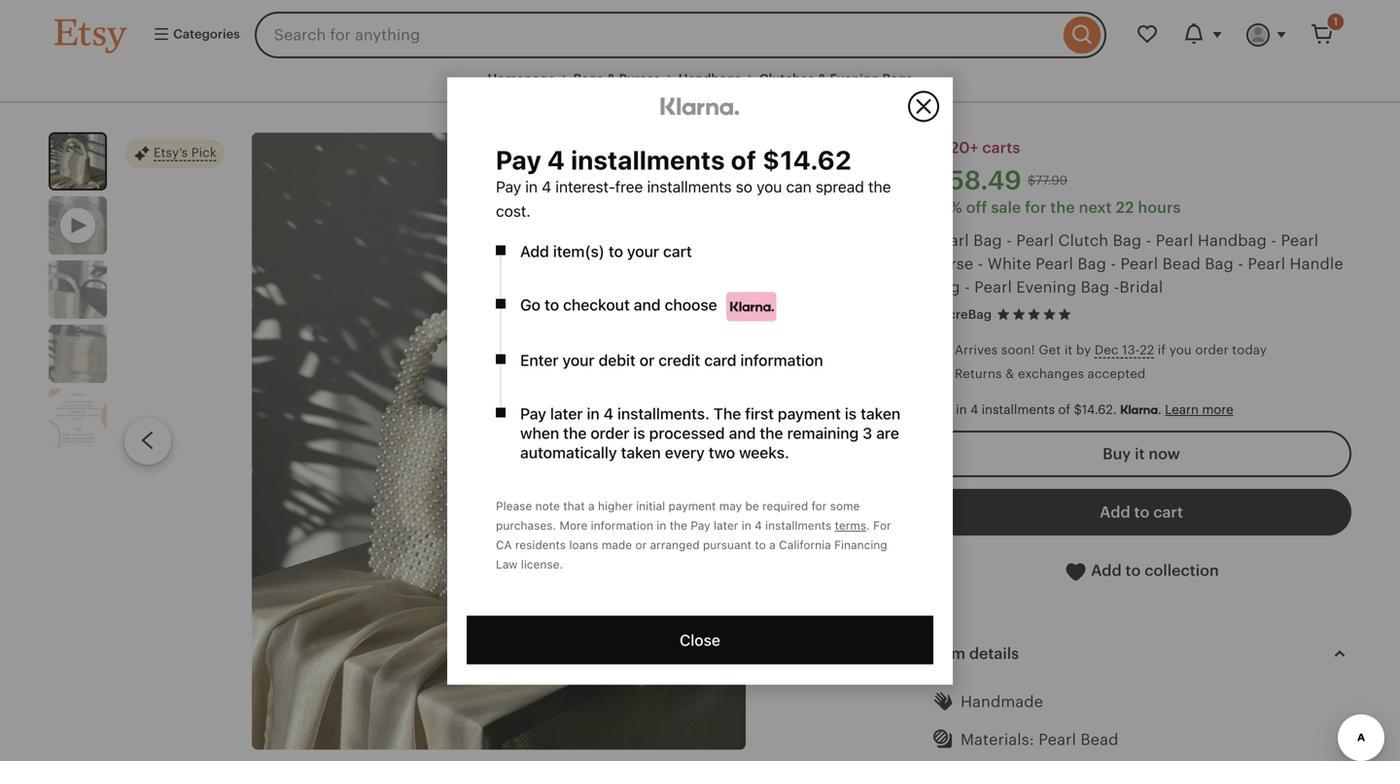Task type: describe. For each thing, give the bounding box(es) containing it.
- up dec
[[1114, 278, 1120, 296]]

accepted
[[1088, 367, 1146, 381]]

pearl down "for"
[[1017, 232, 1054, 249]]

bags & purses link
[[574, 71, 661, 86]]

pearl down the hours
[[1156, 232, 1194, 249]]

etsy's pick button
[[124, 138, 225, 169]]

you
[[1170, 343, 1192, 358]]

handmade
[[961, 693, 1044, 711]]

pearl up handle
[[1281, 232, 1319, 249]]

25% off sale for the next 22 hours
[[932, 199, 1181, 216]]

bridal
[[1120, 278, 1164, 296]]

- right purse on the top right
[[978, 255, 984, 273]]

menu bar containing homepage
[[54, 70, 1346, 103]]

homepage link
[[488, 71, 556, 86]]

in
[[932, 139, 946, 157]]

bead inside pearl bag - pearl clutch bag - pearl handbag - pearl purse - white pearl bag - pearl bead bag - pearl handle bag - pearl evening bag -bridal
[[1163, 255, 1201, 273]]

dec
[[1095, 343, 1119, 358]]

$58.49 $77.99
[[932, 166, 1068, 195]]

$77.99
[[1028, 173, 1068, 188]]

evening inside menu bar
[[830, 71, 880, 86]]

if
[[1158, 343, 1166, 358]]

pick
[[191, 145, 217, 160]]

materials:
[[961, 732, 1035, 749]]

item details
[[932, 645, 1019, 663]]

details
[[970, 645, 1019, 663]]

clutches & evening bags link
[[760, 71, 913, 86]]

22 for next
[[1116, 199, 1134, 216]]

in 20+ carts
[[932, 139, 1021, 157]]

hours
[[1138, 199, 1181, 216]]

of
[[1059, 403, 1071, 417]]

pearl bag pearl clutch bag pearl handbag pearl purse image 1 image
[[51, 134, 105, 189]]

- down the hours
[[1146, 232, 1152, 249]]

pearl down clutch
[[1036, 255, 1074, 273]]

bag up white
[[974, 232, 1003, 249]]

2 bags from the left
[[883, 71, 913, 86]]

pearl up bridal
[[1121, 255, 1159, 273]]

4
[[971, 403, 979, 417]]

white
[[988, 255, 1032, 273]]

returns
[[955, 367, 1002, 381]]

klarna image
[[726, 292, 777, 321]]

homepage
[[488, 71, 556, 86]]

pay in 4 installments of $14.62. klarna . learn more
[[932, 403, 1234, 418]]

arrives
[[955, 343, 998, 358]]

etsy's
[[154, 145, 188, 160]]

13-
[[1123, 343, 1140, 358]]

22 for 13-
[[1140, 343, 1155, 358]]

sale
[[991, 199, 1022, 216]]

today
[[1233, 343, 1267, 358]]

& for clutches
[[818, 71, 827, 86]]

next
[[1079, 199, 1112, 216]]

pearl bag - pearl clutch bag - pearl handbag - pearl purse - white pearl bag - pearl bead bag - pearl handle bag - pearl evening bag -bridal
[[932, 232, 1344, 296]]

handbags
[[679, 71, 741, 86]]

the
[[1051, 199, 1075, 216]]

purses
[[619, 71, 661, 86]]

pearl bag pearl clutch bag pearl handbag pearl purse image 2 image
[[49, 261, 107, 319]]

1 vertical spatial bead
[[1081, 732, 1119, 749]]

pay
[[932, 403, 953, 417]]

clutches
[[760, 71, 815, 86]]

item details button
[[914, 631, 1369, 677]]

.
[[1158, 403, 1162, 417]]

pearl up purse on the top right
[[932, 232, 969, 249]]

- down handbag
[[1238, 255, 1244, 273]]

pearl down white
[[975, 278, 1012, 296]]



Task type: locate. For each thing, give the bounding box(es) containing it.
handle
[[1290, 255, 1344, 273]]

evening right 'clutches'
[[830, 71, 880, 86]]

bead up bridal
[[1163, 255, 1201, 273]]

2 horizontal spatial &
[[1006, 367, 1015, 381]]

1 horizontal spatial bags
[[883, 71, 913, 86]]

bead down item details dropdown button at the bottom right of the page
[[1081, 732, 1119, 749]]

0 horizontal spatial &
[[607, 71, 616, 86]]

& right returns at the right of the page
[[1006, 367, 1015, 381]]

22 inside arrives soon! get it by dec 13-22 if you order today returns & exchanges accepted
[[1140, 343, 1155, 358]]

0 horizontal spatial bags
[[574, 71, 604, 86]]

bag down clutch
[[1078, 255, 1107, 273]]

22 right next
[[1116, 199, 1134, 216]]

0 vertical spatial bead
[[1163, 255, 1201, 273]]

1 vertical spatial 22
[[1140, 343, 1155, 358]]

item
[[932, 645, 966, 663]]

& inside arrives soon! get it by dec 13-22 if you order today returns & exchanges accepted
[[1006, 367, 1015, 381]]

banner
[[19, 0, 1381, 70]]

1 bags from the left
[[574, 71, 604, 86]]

pearl down handbag
[[1248, 255, 1286, 273]]

clutches & evening bags
[[760, 71, 913, 86]]

- down next
[[1111, 255, 1117, 273]]

clutch
[[1059, 232, 1109, 249]]

0 vertical spatial 22
[[1116, 199, 1134, 216]]

in
[[956, 403, 967, 417]]

25%
[[932, 199, 963, 216]]

0 horizontal spatial evening
[[830, 71, 880, 86]]

evening
[[830, 71, 880, 86], [1017, 278, 1077, 296]]

handbags link
[[679, 71, 741, 86]]

& left purses
[[607, 71, 616, 86]]

etsy's pick
[[154, 145, 217, 160]]

order
[[1196, 343, 1229, 358]]

- up white
[[1007, 232, 1012, 249]]

learn
[[1165, 403, 1199, 417]]

installments
[[982, 403, 1055, 417]]

22 left if
[[1140, 343, 1155, 358]]

bags
[[574, 71, 604, 86], [883, 71, 913, 86]]

22
[[1116, 199, 1134, 216], [1140, 343, 1155, 358]]

bead
[[1163, 255, 1201, 273], [1081, 732, 1119, 749]]

None search field
[[255, 12, 1107, 58]]

for
[[1025, 199, 1047, 216]]

0 horizontal spatial 22
[[1116, 199, 1134, 216]]

more
[[1202, 403, 1234, 417]]

- right handbag
[[1272, 232, 1277, 249]]

$14.62.
[[1074, 403, 1117, 417]]

&
[[607, 71, 616, 86], [818, 71, 827, 86], [1006, 367, 1015, 381]]

purse
[[932, 255, 974, 273]]

it
[[1065, 343, 1073, 358]]

evening down white
[[1017, 278, 1077, 296]]

-
[[1007, 232, 1012, 249], [1146, 232, 1152, 249], [1272, 232, 1277, 249], [978, 255, 984, 273], [1111, 255, 1117, 273], [1238, 255, 1244, 273], [965, 278, 970, 296], [1114, 278, 1120, 296]]

soon! get
[[1002, 343, 1061, 358]]

1 horizontal spatial bead
[[1163, 255, 1201, 273]]

1 horizontal spatial 22
[[1140, 343, 1155, 358]]

0 vertical spatial evening
[[830, 71, 880, 86]]

0 horizontal spatial bead
[[1081, 732, 1119, 749]]

evening inside pearl bag - pearl clutch bag - pearl handbag - pearl purse - white pearl bag - pearl bead bag - pearl handle bag - pearl evening bag -bridal
[[1017, 278, 1077, 296]]

1 horizontal spatial &
[[818, 71, 827, 86]]

1 vertical spatial evening
[[1017, 278, 1077, 296]]

learn more button
[[1165, 403, 1234, 417]]

carts
[[983, 139, 1021, 157]]

pearl
[[932, 232, 969, 249], [1017, 232, 1054, 249], [1156, 232, 1194, 249], [1281, 232, 1319, 249], [1036, 255, 1074, 273], [1121, 255, 1159, 273], [1248, 255, 1286, 273], [975, 278, 1012, 296], [1039, 732, 1077, 749]]

arrives soon! get it by dec 13-22 if you order today returns & exchanges accepted
[[955, 343, 1267, 381]]

by
[[1077, 343, 1092, 358]]

1 horizontal spatial evening
[[1017, 278, 1077, 296]]

off
[[966, 199, 988, 216]]

materials: pearl bead
[[961, 732, 1119, 749]]

& for bags
[[607, 71, 616, 86]]

menu bar
[[54, 70, 1346, 103]]

bag down purse on the top right
[[932, 278, 961, 296]]

bag right clutch
[[1113, 232, 1142, 249]]

exchanges
[[1018, 367, 1084, 381]]

& right 'clutches'
[[818, 71, 827, 86]]

klarna
[[1120, 403, 1158, 418]]

bag
[[974, 232, 1003, 249], [1113, 232, 1142, 249], [1078, 255, 1107, 273], [1205, 255, 1234, 273], [932, 278, 961, 296], [1081, 278, 1110, 296]]

pearl bag pearl clutch bag pearl handbag pearl purse image 3 image
[[49, 325, 107, 383]]

$58.49
[[932, 166, 1022, 195]]

20+
[[950, 139, 979, 157]]

bags & purses
[[574, 71, 661, 86]]

handbag
[[1198, 232, 1267, 249]]

bag down handbag
[[1205, 255, 1234, 273]]

bag left bridal
[[1081, 278, 1110, 296]]

pearl bag pearl clutch bag pearl handbag pearl purse image 4 image
[[49, 389, 107, 448]]

pearl right materials:
[[1039, 732, 1077, 749]]

- down purse on the top right
[[965, 278, 970, 296]]



Task type: vqa. For each thing, say whether or not it's contained in the screenshot.
top BEAD
yes



